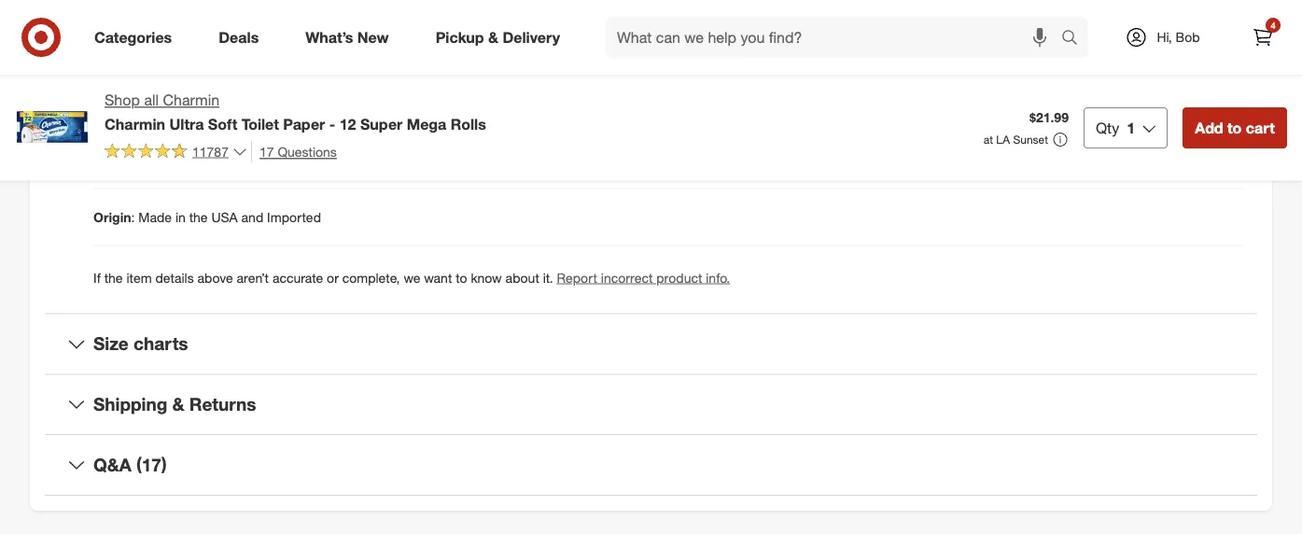 Task type: vqa. For each thing, say whether or not it's contained in the screenshot.
location
no



Task type: locate. For each thing, give the bounding box(es) containing it.
charmin up ultra
[[163, 91, 220, 109]]

all
[[144, 91, 159, 109]]

deals link
[[203, 17, 282, 58]]

: for 52238648
[[124, 38, 128, 54]]

1 horizontal spatial &
[[488, 28, 499, 46]]

& for pickup
[[488, 28, 499, 46]]

cart
[[1246, 118, 1275, 137]]

17 questions
[[259, 143, 337, 160]]

tcin
[[93, 38, 124, 54]]

06-
[[252, 152, 271, 168]]

charts
[[133, 333, 188, 354]]

if
[[93, 269, 101, 286]]

ultra
[[169, 115, 204, 133]]

categories link
[[78, 17, 195, 58]]

& for shipping
[[172, 393, 184, 415]]

to right want
[[456, 269, 467, 286]]

the
[[189, 209, 208, 225], [104, 269, 123, 286]]

qty
[[1096, 118, 1120, 137]]

1 horizontal spatial to
[[1228, 118, 1242, 137]]

tcin : 52238648
[[93, 38, 190, 54]]

item
[[126, 269, 152, 286]]

what's new
[[306, 28, 389, 46]]

0 horizontal spatial to
[[456, 269, 467, 286]]

shipping & returns
[[93, 393, 256, 415]]

: left 52238648 at the left
[[124, 38, 128, 54]]

hi, bob
[[1157, 29, 1200, 45]]

charmin down the shop
[[105, 115, 165, 133]]

to right add
[[1228, 118, 1242, 137]]

0 horizontal spatial the
[[104, 269, 123, 286]]

categories
[[94, 28, 172, 46]]

: left 253-
[[218, 152, 221, 168]]

12
[[340, 115, 356, 133]]

accurate
[[273, 269, 323, 286]]

deals
[[219, 28, 259, 46]]

:
[[124, 38, 128, 54], [121, 95, 125, 111], [218, 152, 221, 168], [131, 209, 135, 225]]

11787 link
[[105, 141, 247, 164]]

to
[[1228, 118, 1242, 137], [456, 269, 467, 286]]

questions
[[278, 143, 337, 160]]

search
[[1053, 30, 1098, 48]]

returns
[[189, 393, 256, 415]]

what's new link
[[290, 17, 412, 58]]

at
[[984, 132, 993, 146]]

add to cart button
[[1183, 107, 1287, 148]]

imported
[[267, 209, 321, 225]]

search button
[[1053, 17, 1098, 62]]

if the item details above aren't accurate or complete, we want to know about it. report incorrect product info.
[[93, 269, 730, 286]]

report
[[557, 269, 597, 286]]

0 vertical spatial &
[[488, 28, 499, 46]]

q&a (17)
[[93, 454, 167, 475]]

shipping
[[93, 393, 167, 415]]

& right pickup
[[488, 28, 499, 46]]

0 vertical spatial the
[[189, 209, 208, 225]]

incorrect
[[601, 269, 653, 286]]

: left made
[[131, 209, 135, 225]]

(dpci)
[[178, 152, 218, 168]]

or
[[327, 269, 339, 286]]

delivery
[[503, 28, 560, 46]]

$21.99
[[1030, 109, 1069, 126]]

0 horizontal spatial &
[[172, 393, 184, 415]]

image of charmin ultra soft toilet paper - 12 super mega rolls image
[[15, 90, 90, 164]]

& inside dropdown button
[[172, 393, 184, 415]]

0 vertical spatial to
[[1228, 118, 1242, 137]]

17
[[259, 143, 274, 160]]

: left all
[[121, 95, 125, 111]]

pickup & delivery
[[436, 28, 560, 46]]

report incorrect product info. button
[[557, 268, 730, 287]]

paper
[[283, 115, 325, 133]]

the right if
[[104, 269, 123, 286]]

about
[[506, 269, 539, 286]]

soft
[[208, 115, 237, 133]]

shop
[[105, 91, 140, 109]]

-
[[329, 115, 335, 133]]

q&a
[[93, 454, 131, 475]]

1 vertical spatial the
[[104, 269, 123, 286]]

charmin
[[163, 91, 220, 109], [105, 115, 165, 133]]

& left returns
[[172, 393, 184, 415]]

details
[[155, 269, 194, 286]]

&
[[488, 28, 499, 46], [172, 393, 184, 415]]

bob
[[1176, 29, 1200, 45]]

product
[[657, 269, 702, 286]]

1 vertical spatial &
[[172, 393, 184, 415]]

17 questions link
[[251, 141, 337, 162]]

pickup
[[436, 28, 484, 46]]

the right in
[[189, 209, 208, 225]]



Task type: describe. For each thing, give the bounding box(es) containing it.
shop all charmin charmin ultra soft toilet paper - 12 super mega rolls
[[105, 91, 486, 133]]

upc
[[93, 95, 121, 111]]

new
[[357, 28, 389, 46]]

pickup & delivery link
[[420, 17, 584, 58]]

rolls
[[451, 115, 486, 133]]

4
[[1271, 19, 1276, 31]]

item
[[93, 152, 121, 168]]

: for made
[[131, 209, 135, 225]]

qty 1
[[1096, 118, 1135, 137]]

origin
[[93, 209, 131, 225]]

aren't
[[237, 269, 269, 286]]

1 vertical spatial charmin
[[105, 115, 165, 133]]

1 vertical spatial to
[[456, 269, 467, 286]]

la
[[996, 132, 1010, 146]]

want
[[424, 269, 452, 286]]

super
[[360, 115, 403, 133]]

0297
[[271, 152, 301, 168]]

info.
[[706, 269, 730, 286]]

upc : 030772082522
[[93, 95, 216, 111]]

in
[[175, 209, 186, 225]]

52238648
[[131, 38, 190, 54]]

11787
[[192, 143, 229, 159]]

made
[[139, 209, 172, 225]]

add
[[1195, 118, 1224, 137]]

it.
[[543, 269, 553, 286]]

: for 030772082522
[[121, 95, 125, 111]]

to inside button
[[1228, 118, 1242, 137]]

1 horizontal spatial the
[[189, 209, 208, 225]]

usa
[[211, 209, 238, 225]]

What can we help you find? suggestions appear below search field
[[606, 17, 1066, 58]]

size
[[93, 333, 129, 354]]

we
[[404, 269, 421, 286]]

0 vertical spatial charmin
[[163, 91, 220, 109]]

know
[[471, 269, 502, 286]]

and
[[241, 209, 263, 225]]

sunset
[[1013, 132, 1048, 146]]

at la sunset
[[984, 132, 1048, 146]]

1
[[1127, 118, 1135, 137]]

size charts button
[[45, 314, 1258, 374]]

toilet
[[242, 115, 279, 133]]

253-
[[225, 152, 252, 168]]

complete,
[[342, 269, 400, 286]]

what's
[[306, 28, 353, 46]]

origin : made in the usa and imported
[[93, 209, 321, 225]]

item number (dpci) : 253-06-0297
[[93, 152, 301, 168]]

(17)
[[136, 454, 167, 475]]

add to cart
[[1195, 118, 1275, 137]]

shipping & returns button
[[45, 375, 1258, 434]]

hi,
[[1157, 29, 1172, 45]]

q&a (17) button
[[45, 435, 1258, 495]]

mega
[[407, 115, 447, 133]]

size charts
[[93, 333, 188, 354]]

030772082522
[[129, 95, 216, 111]]

number
[[125, 152, 174, 168]]

4 link
[[1243, 17, 1284, 58]]

above
[[198, 269, 233, 286]]



